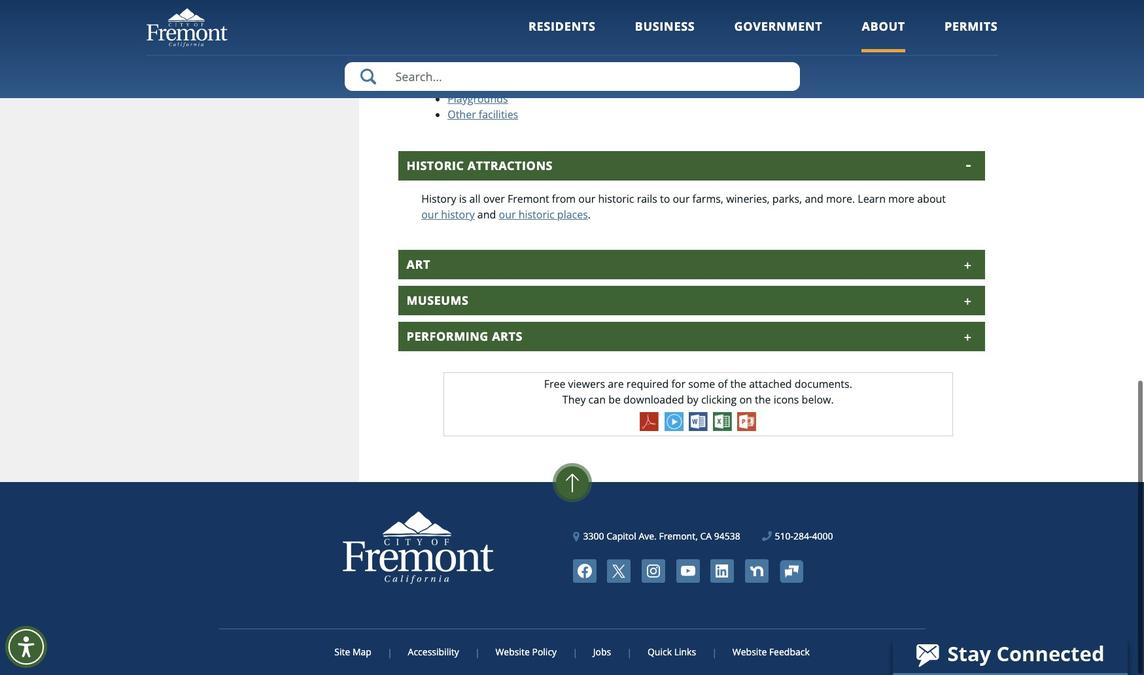 Task type: vqa. For each thing, say whether or not it's contained in the screenshot.
Social
no



Task type: locate. For each thing, give the bounding box(es) containing it.
of
[[660, 19, 669, 33], [718, 377, 728, 392]]

1 vertical spatial fremont
[[508, 192, 550, 206]]

1 horizontal spatial and
[[782, 19, 801, 33]]

1 vertical spatial the
[[731, 377, 747, 392]]

tab list containing historic attractions
[[399, 0, 985, 352]]

accessibility
[[408, 646, 459, 659]]

attached
[[750, 377, 792, 392]]

download windows media player image
[[665, 413, 684, 432]]

1 vertical spatial and
[[805, 192, 824, 206]]

get
[[723, 19, 740, 33]]

1 website from the left
[[496, 646, 530, 659]]

4000
[[813, 530, 834, 543]]

of for the
[[718, 377, 728, 392]]

other facilities link
[[448, 108, 519, 122]]

1 horizontal spatial to
[[660, 192, 670, 206]]

of inside for all – including our furriest of residents! get outside and embrace the beautiful nature our city has to offer.
[[660, 19, 669, 33]]

fremont,
[[659, 530, 698, 543]]

of for residents!
[[660, 19, 669, 33]]

fremont up our historic places link
[[508, 192, 550, 206]]

for up the offer. at the top left
[[516, 19, 530, 33]]

jobs link
[[577, 646, 629, 659]]

1 horizontal spatial fremont
[[508, 192, 550, 206]]

3300 capitol ave. fremont, ca 94538
[[584, 530, 741, 543]]

0 vertical spatial of
[[660, 19, 669, 33]]

to down parks
[[482, 34, 492, 49]]

historic attractions
[[407, 158, 553, 174]]

art
[[407, 257, 431, 273]]

2 horizontal spatial the
[[849, 19, 865, 33]]

columnusercontrol3 main content
[[359, 0, 999, 483]]

0 vertical spatial all
[[533, 19, 544, 33]]

download acrobat reader image
[[640, 413, 659, 432]]

permits
[[945, 18, 999, 34]]

tab list
[[399, 0, 985, 352]]

fremont up city
[[422, 19, 463, 33]]

3300
[[584, 530, 605, 543]]

about
[[862, 18, 906, 34]]

of inside free viewers are required for some of the attached documents. they can be downloaded by clicking on the icons below.
[[718, 377, 728, 392]]

quick links
[[648, 646, 697, 659]]

0 horizontal spatial to
[[482, 34, 492, 49]]

1 vertical spatial of
[[718, 377, 728, 392]]

historic down from
[[519, 208, 555, 222]]

download powerpoint viewer image
[[738, 413, 757, 432]]

all inside the history is all over fremont from our historic rails to our farms, wineries, parks, and more. learn more about our history and our historic places .
[[470, 192, 481, 206]]

our down history
[[422, 208, 439, 222]]

all inside for all – including our furriest of residents! get outside and embrace the beautiful nature our city has to offer.
[[533, 19, 544, 33]]

has
[[466, 19, 483, 33], [462, 34, 480, 49]]

2 horizontal spatial and
[[805, 192, 824, 206]]

dog
[[448, 76, 467, 91]]

1 horizontal spatial for
[[672, 377, 686, 392]]

history
[[441, 208, 475, 222]]

is
[[459, 192, 467, 206]]

website policy link
[[479, 646, 574, 659]]

website
[[496, 646, 530, 659], [733, 646, 767, 659]]

history is all over fremont from our historic rails to our farms, wineries, parks, and more. learn more about our history and our historic places .
[[422, 192, 947, 222]]

the right embrace
[[849, 19, 865, 33]]

0 horizontal spatial website
[[496, 646, 530, 659]]

for left the "some"
[[672, 377, 686, 392]]

0 horizontal spatial historic
[[519, 208, 555, 222]]

map
[[353, 646, 372, 659]]

historic
[[407, 158, 465, 174]]

they
[[563, 393, 586, 407]]

accessibility link
[[391, 646, 476, 659]]

other facilities
[[448, 108, 519, 122]]

museums
[[407, 293, 469, 309]]

website for website feedback
[[733, 646, 767, 659]]

to right rails
[[660, 192, 670, 206]]

about
[[918, 192, 947, 206]]

our up .
[[579, 192, 596, 206]]

the right on
[[755, 393, 771, 407]]

0 vertical spatial historic
[[599, 192, 635, 206]]

icons
[[774, 393, 800, 407]]

for all – including our furriest of residents! get outside and embrace the beautiful nature our city has to offer.
[[422, 19, 947, 49]]

feedback
[[770, 646, 810, 659]]

tab
[[399, 0, 985, 7]]

1 horizontal spatial historic
[[599, 192, 635, 206]]

all right is
[[470, 192, 481, 206]]

3300 capitol ave. fremont, ca 94538 link
[[574, 530, 741, 544]]

our historic places link
[[499, 208, 588, 222]]

our left city
[[422, 34, 439, 49]]

site map link
[[335, 646, 389, 659]]

all left – on the left of page
[[533, 19, 544, 33]]

city
[[441, 34, 460, 49]]

0 horizontal spatial for
[[516, 19, 530, 33]]

0 horizontal spatial fremont
[[422, 19, 463, 33]]

1 vertical spatial to
[[660, 192, 670, 206]]

website for website policy
[[496, 646, 530, 659]]

all
[[533, 19, 544, 33], [470, 192, 481, 206]]

arts
[[492, 329, 523, 345]]

0 horizontal spatial of
[[660, 19, 669, 33]]

1 horizontal spatial the
[[755, 393, 771, 407]]

residents link
[[529, 18, 596, 52]]

2 vertical spatial and
[[478, 208, 496, 222]]

and down over
[[478, 208, 496, 222]]

our
[[601, 19, 618, 33], [422, 34, 439, 49], [579, 192, 596, 206], [673, 192, 690, 206], [422, 208, 439, 222], [499, 208, 516, 222]]

1 vertical spatial all
[[470, 192, 481, 206]]

tab inside columnusercontrol3 main content
[[399, 0, 985, 7]]

of right furriest
[[660, 19, 669, 33]]

to inside the history is all over fremont from our historic rails to our farms, wineries, parks, and more. learn more about our history and our historic places .
[[660, 192, 670, 206]]

and
[[782, 19, 801, 33], [805, 192, 824, 206], [478, 208, 496, 222]]

footer my icon image
[[780, 560, 804, 583]]

for
[[516, 19, 530, 33], [672, 377, 686, 392]]

has down fremont has parks
[[462, 34, 480, 49]]

0 vertical spatial and
[[782, 19, 801, 33]]

required
[[627, 377, 669, 392]]

94538
[[715, 530, 741, 543]]

and right outside
[[782, 19, 801, 33]]

website left the feedback
[[733, 646, 767, 659]]

fremont
[[422, 19, 463, 33], [508, 192, 550, 206]]

website left policy
[[496, 646, 530, 659]]

nature
[[914, 19, 947, 33]]

be
[[609, 393, 621, 407]]

links
[[675, 646, 697, 659]]

1 horizontal spatial all
[[533, 19, 544, 33]]

documents.
[[795, 377, 853, 392]]

has left parks link
[[466, 19, 483, 33]]

by
[[687, 393, 699, 407]]

stay connected image
[[894, 637, 1127, 674]]

our history link
[[422, 208, 475, 222]]

can
[[589, 393, 606, 407]]

2 website from the left
[[733, 646, 767, 659]]

farms,
[[693, 192, 724, 206]]

the inside for all – including our furriest of residents! get outside and embrace the beautiful nature our city has to offer.
[[849, 19, 865, 33]]

footer ig icon image
[[642, 560, 666, 583]]

1 horizontal spatial website
[[733, 646, 767, 659]]

has inside for all – including our furriest of residents! get outside and embrace the beautiful nature our city has to offer.
[[462, 34, 480, 49]]

0 horizontal spatial and
[[478, 208, 496, 222]]

of up clicking
[[718, 377, 728, 392]]

and left more.
[[805, 192, 824, 206]]

0 vertical spatial the
[[849, 19, 865, 33]]

the
[[849, 19, 865, 33], [731, 377, 747, 392], [755, 393, 771, 407]]

1 vertical spatial for
[[672, 377, 686, 392]]

over
[[483, 192, 505, 206]]

0 vertical spatial to
[[482, 34, 492, 49]]

1 vertical spatial historic
[[519, 208, 555, 222]]

historic left rails
[[599, 192, 635, 206]]

download word viewer image
[[689, 413, 708, 432]]

0 vertical spatial for
[[516, 19, 530, 33]]

footer fb icon image
[[573, 560, 597, 583]]

park
[[470, 76, 492, 91]]

tab list inside columnusercontrol3 main content
[[399, 0, 985, 352]]

510-
[[775, 530, 794, 543]]

historic
[[599, 192, 635, 206], [519, 208, 555, 222]]

clicking
[[702, 393, 737, 407]]

0 horizontal spatial all
[[470, 192, 481, 206]]

1 horizontal spatial of
[[718, 377, 728, 392]]

the up on
[[731, 377, 747, 392]]

1 vertical spatial has
[[462, 34, 480, 49]]

government
[[735, 18, 823, 34]]



Task type: describe. For each thing, give the bounding box(es) containing it.
site map
[[335, 646, 372, 659]]

–
[[546, 19, 552, 33]]

places
[[558, 208, 588, 222]]

business link
[[635, 18, 695, 52]]

central park dog park playgrounds other facilities
[[448, 60, 519, 122]]

permits link
[[945, 18, 999, 52]]

free
[[544, 377, 566, 392]]

rails
[[637, 192, 658, 206]]

.
[[588, 208, 591, 222]]

footer yt icon image
[[677, 560, 700, 583]]

download excel viewer image
[[713, 413, 732, 432]]

capitol
[[607, 530, 637, 543]]

policy
[[532, 646, 557, 659]]

attractions
[[468, 158, 553, 174]]

footer tw icon image
[[608, 560, 631, 583]]

0 vertical spatial fremont
[[422, 19, 463, 33]]

viewers
[[569, 377, 606, 392]]

to inside for all – including our furriest of residents! get outside and embrace the beautiful nature our city has to offer.
[[482, 34, 492, 49]]

more.
[[827, 192, 856, 206]]

about link
[[862, 18, 906, 52]]

Search text field
[[345, 62, 800, 91]]

for inside for all – including our furriest of residents! get outside and embrace the beautiful nature our city has to offer.
[[516, 19, 530, 33]]

central park link
[[448, 60, 508, 75]]

2 vertical spatial the
[[755, 393, 771, 407]]

on
[[740, 393, 753, 407]]

including
[[554, 19, 599, 33]]

ca
[[701, 530, 712, 543]]

free viewers are required for some of the attached documents. they can be downloaded by clicking on the icons below.
[[544, 377, 853, 407]]

510-284-4000
[[775, 530, 834, 543]]

footer li icon image
[[711, 560, 735, 583]]

website policy
[[496, 646, 557, 659]]

parks link
[[486, 19, 513, 33]]

quick links link
[[631, 646, 714, 659]]

residents!
[[672, 19, 720, 33]]

residents
[[529, 18, 596, 34]]

beautiful
[[868, 19, 911, 33]]

for inside free viewers are required for some of the attached documents. they can be downloaded by clicking on the icons below.
[[672, 377, 686, 392]]

510-284-4000 link
[[763, 530, 834, 544]]

downloaded
[[624, 393, 685, 407]]

ave.
[[639, 530, 657, 543]]

playgrounds link
[[448, 92, 508, 106]]

footer nd icon image
[[745, 560, 769, 583]]

our left farms,
[[673, 192, 690, 206]]

some
[[689, 377, 716, 392]]

are
[[608, 377, 624, 392]]

parks,
[[773, 192, 803, 206]]

website feedback
[[733, 646, 810, 659]]

offer.
[[495, 34, 521, 49]]

dog park link
[[448, 76, 492, 91]]

learn
[[858, 192, 886, 206]]

and inside for all – including our furriest of residents! get outside and embrace the beautiful nature our city has to offer.
[[782, 19, 801, 33]]

0 horizontal spatial the
[[731, 377, 747, 392]]

fremont inside the history is all over fremont from our historic rails to our farms, wineries, parks, and more. learn more about our history and our historic places .
[[508, 192, 550, 206]]

park
[[486, 60, 508, 75]]

our left furriest
[[601, 19, 618, 33]]

below.
[[802, 393, 834, 407]]

from
[[552, 192, 576, 206]]

performing arts
[[407, 329, 523, 345]]

playgrounds
[[448, 92, 508, 106]]

business
[[635, 18, 695, 34]]

our down over
[[499, 208, 516, 222]]

284-
[[794, 530, 813, 543]]

fremont has parks
[[422, 19, 513, 33]]

central
[[448, 60, 483, 75]]

website feedback link
[[716, 646, 810, 659]]

parks
[[486, 19, 513, 33]]

performing
[[407, 329, 489, 345]]

0 vertical spatial has
[[466, 19, 483, 33]]

outside
[[743, 19, 779, 33]]

history
[[422, 192, 457, 206]]

jobs
[[594, 646, 612, 659]]

wineries,
[[727, 192, 770, 206]]

embrace
[[803, 19, 846, 33]]

quick
[[648, 646, 672, 659]]

more
[[889, 192, 915, 206]]

furriest
[[621, 19, 657, 33]]

government link
[[735, 18, 823, 52]]



